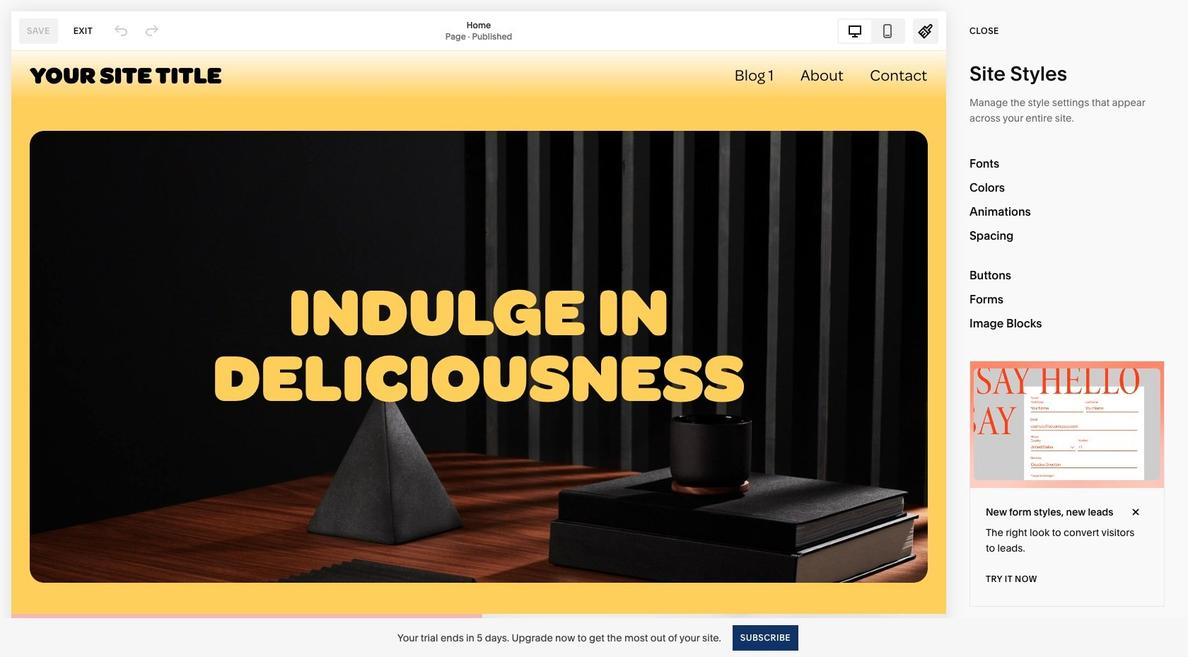 Task type: vqa. For each thing, say whether or not it's contained in the screenshot.
chevron down image
no



Task type: locate. For each thing, give the bounding box(es) containing it.
style image
[[918, 23, 934, 39]]

redo image
[[144, 23, 160, 39]]

desktop image
[[848, 23, 863, 39]]

undo image
[[113, 23, 129, 39]]

cross small image
[[1128, 504, 1144, 520]]

tab list
[[839, 19, 904, 42]]



Task type: describe. For each thing, give the bounding box(es) containing it.
animation showing new form styling options image
[[971, 362, 1164, 488]]

mobile image
[[880, 23, 896, 39]]



